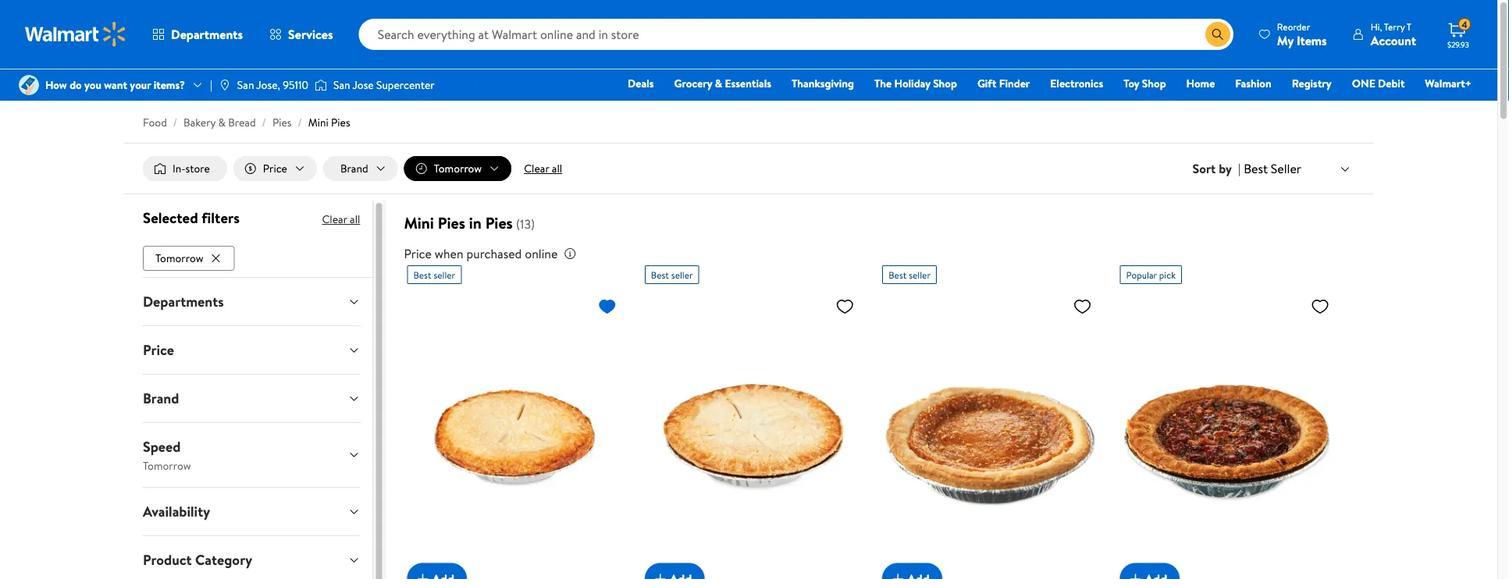 Task type: describe. For each thing, give the bounding box(es) containing it.
add to cart image for freshness guaranteed mini cherry pie, 4 oz "image"
[[414, 570, 432, 580]]

2 shop from the left
[[1143, 76, 1167, 91]]

fashion
[[1236, 76, 1272, 91]]

price tab
[[130, 326, 373, 374]]

popular
[[1127, 268, 1158, 282]]

pies right in
[[486, 212, 513, 234]]

supercenter
[[377, 77, 435, 93]]

registry link
[[1286, 75, 1339, 92]]

in-store
[[173, 161, 210, 176]]

selected filters
[[143, 208, 240, 228]]

selected
[[143, 208, 198, 228]]

product category tab
[[130, 536, 373, 580]]

add to cart image for freshness guaranteed mini pumpkin pie, 4in image
[[889, 570, 908, 580]]

by
[[1220, 160, 1233, 177]]

pies down san jose supercenter
[[331, 115, 350, 130]]

best seller for freshness guaranteed mini blueberry pie, 4 oz 'image'
[[651, 268, 693, 282]]

you
[[84, 77, 101, 93]]

remove from favorites list, freshness guaranteed mini cherry pie, 4 oz image
[[598, 297, 617, 316]]

freshness guaranteed mini blueberry pie, 4 oz image
[[645, 291, 861, 580]]

my
[[1278, 32, 1294, 49]]

food
[[143, 115, 167, 130]]

one debit
[[1353, 76, 1406, 91]]

in-
[[173, 161, 186, 176]]

gift finder
[[978, 76, 1031, 91]]

seller for freshness guaranteed mini blueberry pie, 4 oz 'image'
[[672, 268, 693, 282]]

best for freshness guaranteed mini blueberry pie, 4 oz 'image'
[[651, 268, 669, 282]]

add to cart image for best
[[651, 570, 670, 580]]

legal information image
[[564, 248, 577, 260]]

clear for clear all button in sort and filter section element
[[524, 161, 550, 176]]

jose,
[[256, 77, 280, 93]]

deals link
[[621, 75, 661, 92]]

grocery & essentials
[[675, 76, 772, 91]]

speed
[[143, 437, 181, 457]]

toy shop
[[1124, 76, 1167, 91]]

sort by |
[[1193, 160, 1241, 177]]

brand button inside sort and filter section element
[[323, 156, 398, 181]]

fashion link
[[1229, 75, 1279, 92]]

clear search field text image
[[1187, 28, 1200, 41]]

departments inside popup button
[[171, 26, 243, 43]]

when
[[435, 245, 464, 263]]

all for clear all button in sort and filter section element
[[552, 161, 563, 176]]

best seller
[[1245, 160, 1302, 177]]

grocery
[[675, 76, 713, 91]]

95110
[[283, 77, 309, 93]]

 image for san jose, 95110
[[219, 79, 231, 91]]

holiday
[[895, 76, 931, 91]]

popular pick
[[1127, 268, 1176, 282]]

1 shop from the left
[[934, 76, 958, 91]]

0 horizontal spatial mini
[[308, 115, 329, 130]]

grocery & essentials link
[[668, 75, 779, 92]]

san for san jose supercenter
[[334, 77, 350, 93]]

tomorrow inside dropdown button
[[434, 161, 482, 176]]

mini pies in pies (13)
[[404, 212, 535, 234]]

items?
[[154, 77, 185, 93]]

add to favorites list, freshness guaranteed mini blueberry pie, 4 oz image
[[836, 297, 855, 316]]

clear for the bottommost clear all button
[[322, 212, 347, 227]]

pick
[[1160, 268, 1176, 282]]

in-store button
[[143, 156, 227, 181]]

jose
[[353, 77, 374, 93]]

tomorrow button
[[404, 156, 512, 181]]

clear all for the bottommost clear all button
[[322, 212, 360, 227]]

1 vertical spatial clear all button
[[322, 207, 360, 232]]

0 vertical spatial &
[[715, 76, 723, 91]]

speed tomorrow
[[143, 437, 191, 473]]

electronics link
[[1044, 75, 1111, 92]]

best for freshness guaranteed mini cherry pie, 4 oz "image"
[[414, 268, 432, 282]]

all for the bottommost clear all button
[[350, 212, 360, 227]]

4
[[1462, 18, 1468, 31]]

mini pies link
[[308, 115, 350, 130]]

product
[[143, 551, 192, 570]]

departments button
[[139, 16, 256, 53]]

hi,
[[1372, 20, 1383, 33]]

san jose supercenter
[[334, 77, 435, 93]]

debit
[[1379, 76, 1406, 91]]

sort
[[1193, 160, 1217, 177]]

1 vertical spatial price button
[[130, 326, 373, 374]]

electronics
[[1051, 76, 1104, 91]]

best seller for freshness guaranteed mini cherry pie, 4 oz "image"
[[414, 268, 456, 282]]

add to favorites list, freshness guaranteed mini pumpkin pie, 4in image
[[1074, 297, 1093, 316]]

hi, terry t account
[[1372, 20, 1417, 49]]

availability button
[[130, 488, 373, 536]]

san jose, 95110
[[237, 77, 309, 93]]

(13)
[[516, 216, 535, 233]]

1 vertical spatial &
[[218, 115, 226, 130]]

1 vertical spatial brand button
[[130, 375, 373, 422]]

finder
[[1000, 76, 1031, 91]]

freshness guaranteed mini pecan pie, 4 oz image
[[1121, 291, 1337, 580]]

the holiday shop
[[875, 76, 958, 91]]

1 vertical spatial price
[[404, 245, 432, 263]]

the holiday shop link
[[868, 75, 965, 92]]

availability tab
[[130, 488, 373, 536]]

product category button
[[130, 536, 373, 580]]

clear all button inside sort and filter section element
[[518, 156, 569, 181]]

toy
[[1124, 76, 1140, 91]]

clear all for clear all button in sort and filter section element
[[524, 161, 563, 176]]

search icon image
[[1212, 28, 1225, 41]]

add to cart image for popular
[[1127, 570, 1146, 580]]

home link
[[1180, 75, 1223, 92]]

freshness guaranteed mini cherry pie, 4 oz image
[[407, 291, 623, 580]]

reorder my items
[[1278, 20, 1328, 49]]

your
[[130, 77, 151, 93]]

seller
[[1272, 160, 1302, 177]]

brand for bottom "brand" 'dropdown button'
[[143, 389, 179, 408]]



Task type: locate. For each thing, give the bounding box(es) containing it.
0 horizontal spatial clear
[[322, 212, 347, 227]]

|
[[210, 77, 212, 93], [1239, 160, 1241, 177]]

filters
[[202, 208, 240, 228]]

1 horizontal spatial clear all button
[[518, 156, 569, 181]]

shop right holiday
[[934, 76, 958, 91]]

reorder
[[1278, 20, 1311, 33]]

/ right pies link
[[298, 115, 302, 130]]

best seller for freshness guaranteed mini pumpkin pie, 4in image
[[889, 268, 931, 282]]

how
[[45, 77, 67, 93]]

1 vertical spatial clear all
[[322, 212, 360, 227]]

san left jose
[[334, 77, 350, 93]]

tomorrow list item
[[143, 243, 238, 271]]

san for san jose, 95110
[[237, 77, 254, 93]]

seller for freshness guaranteed mini cherry pie, 4 oz "image"
[[434, 268, 456, 282]]

purchased
[[467, 245, 522, 263]]

1 horizontal spatial clear
[[524, 161, 550, 176]]

one
[[1353, 76, 1376, 91]]

| inside sort and filter section element
[[1239, 160, 1241, 177]]

1 horizontal spatial price
[[263, 161, 287, 176]]

best seller button
[[1241, 158, 1355, 179]]

1 horizontal spatial add to cart image
[[889, 570, 908, 580]]

| right by
[[1239, 160, 1241, 177]]

brand button
[[323, 156, 398, 181], [130, 375, 373, 422]]

1 horizontal spatial mini
[[404, 212, 434, 234]]

departments up items?
[[171, 26, 243, 43]]

applied filters section element
[[143, 208, 240, 228]]

add to favorites list, freshness guaranteed mini pecan pie, 4 oz image
[[1312, 297, 1330, 316]]

price button down pies link
[[233, 156, 317, 181]]

best
[[1245, 160, 1269, 177], [414, 268, 432, 282], [651, 268, 669, 282], [889, 268, 907, 282]]

2 vertical spatial price
[[143, 340, 174, 360]]

1 seller from the left
[[434, 268, 456, 282]]

terry
[[1385, 20, 1406, 33]]

clear
[[524, 161, 550, 176], [322, 212, 347, 227]]

0 horizontal spatial price
[[143, 340, 174, 360]]

2 best seller from the left
[[651, 268, 693, 282]]

0 horizontal spatial  image
[[19, 75, 39, 95]]

food link
[[143, 115, 167, 130]]

0 horizontal spatial clear all button
[[322, 207, 360, 232]]

brand inside brand 'tab'
[[143, 389, 179, 408]]

0 vertical spatial all
[[552, 161, 563, 176]]

0 vertical spatial tomorrow
[[434, 161, 482, 176]]

speed tab
[[130, 423, 373, 487]]

 image for san jose supercenter
[[315, 77, 327, 93]]

 image up bakery & bread link
[[219, 79, 231, 91]]

1 vertical spatial clear
[[322, 212, 347, 227]]

0 vertical spatial brand button
[[323, 156, 398, 181]]

san left jose,
[[237, 77, 254, 93]]

0 vertical spatial price button
[[233, 156, 317, 181]]

bakery & bread link
[[184, 115, 256, 130]]

departments
[[171, 26, 243, 43], [143, 292, 224, 311]]

/ right food
[[173, 115, 177, 130]]

best seller
[[414, 268, 456, 282], [651, 268, 693, 282], [889, 268, 931, 282]]

2 horizontal spatial seller
[[909, 268, 931, 282]]

& right grocery
[[715, 76, 723, 91]]

 image left how
[[19, 75, 39, 95]]

3 best seller from the left
[[889, 268, 931, 282]]

brand
[[341, 161, 368, 176], [143, 389, 179, 408]]

0 vertical spatial mini
[[308, 115, 329, 130]]

clear inside sort and filter section element
[[524, 161, 550, 176]]

shop
[[934, 76, 958, 91], [1143, 76, 1167, 91]]

price button inside sort and filter section element
[[233, 156, 317, 181]]

t
[[1408, 20, 1412, 33]]

| up bakery & bread link
[[210, 77, 212, 93]]

1 vertical spatial tomorrow
[[155, 251, 204, 266]]

all inside sort and filter section element
[[552, 161, 563, 176]]

0 vertical spatial brand
[[341, 161, 368, 176]]

registry
[[1293, 76, 1332, 91]]

tomorrow inside speed tab
[[143, 458, 191, 473]]

0 horizontal spatial &
[[218, 115, 226, 130]]

seller for freshness guaranteed mini pumpkin pie, 4in image
[[909, 268, 931, 282]]

gift finder link
[[971, 75, 1038, 92]]

category
[[195, 551, 252, 570]]

departments down tomorrow button
[[143, 292, 224, 311]]

in
[[469, 212, 482, 234]]

walmart+ link
[[1419, 75, 1480, 92]]

deals
[[628, 76, 654, 91]]

Walmart Site-Wide search field
[[359, 19, 1234, 50]]

sort and filter section element
[[124, 144, 1374, 194]]

brand for "brand" 'dropdown button' within sort and filter section element
[[341, 161, 368, 176]]

do
[[70, 77, 82, 93]]

brand down mini pies link
[[341, 161, 368, 176]]

walmart+
[[1426, 76, 1472, 91]]

freshness guaranteed mini pumpkin pie, 4in image
[[883, 291, 1099, 580]]

1 vertical spatial brand
[[143, 389, 179, 408]]

1 horizontal spatial all
[[552, 161, 563, 176]]

tomorrow inside button
[[155, 251, 204, 266]]

 image right 95110 on the top of the page
[[315, 77, 327, 93]]

tomorrow up mini pies in pies (13)
[[434, 161, 482, 176]]

services button
[[256, 16, 347, 53]]

price when purchased online
[[404, 245, 558, 263]]

mini left in
[[404, 212, 434, 234]]

seller
[[434, 268, 456, 282], [672, 268, 693, 282], [909, 268, 931, 282]]

1 horizontal spatial seller
[[672, 268, 693, 282]]

thanksgiving
[[792, 76, 855, 91]]

0 horizontal spatial add to cart image
[[651, 570, 670, 580]]

add to cart image
[[651, 570, 670, 580], [1127, 570, 1146, 580]]

home
[[1187, 76, 1216, 91]]

price
[[263, 161, 287, 176], [404, 245, 432, 263], [143, 340, 174, 360]]

pies link
[[273, 115, 292, 130]]

Search search field
[[359, 19, 1234, 50]]

best for freshness guaranteed mini pumpkin pie, 4in image
[[889, 268, 907, 282]]

1 horizontal spatial brand
[[341, 161, 368, 176]]

items
[[1297, 32, 1328, 49]]

1 horizontal spatial clear all
[[524, 161, 563, 176]]

2 vertical spatial tomorrow
[[143, 458, 191, 473]]

store
[[186, 161, 210, 176]]

0 horizontal spatial san
[[237, 77, 254, 93]]

0 horizontal spatial all
[[350, 212, 360, 227]]

2 / from the left
[[262, 115, 266, 130]]

2 horizontal spatial /
[[298, 115, 302, 130]]

toy shop link
[[1117, 75, 1174, 92]]

mini right pies link
[[308, 115, 329, 130]]

san
[[237, 77, 254, 93], [334, 77, 350, 93]]

services
[[288, 26, 333, 43]]

0 horizontal spatial best seller
[[414, 268, 456, 282]]

1 horizontal spatial shop
[[1143, 76, 1167, 91]]

/
[[173, 115, 177, 130], [262, 115, 266, 130], [298, 115, 302, 130]]

pies down san jose, 95110
[[273, 115, 292, 130]]

availability
[[143, 502, 210, 522]]

clear all inside button
[[524, 161, 563, 176]]

1 horizontal spatial &
[[715, 76, 723, 91]]

0 horizontal spatial /
[[173, 115, 177, 130]]

$29.93
[[1448, 39, 1470, 50]]

0 vertical spatial clear all
[[524, 161, 563, 176]]

1 horizontal spatial best seller
[[651, 268, 693, 282]]

1 vertical spatial all
[[350, 212, 360, 227]]

3 / from the left
[[298, 115, 302, 130]]

tomorrow down speed
[[143, 458, 191, 473]]

add to cart image
[[414, 570, 432, 580], [889, 570, 908, 580]]

 image for how do you want your items?
[[19, 75, 39, 95]]

tomorrow button
[[143, 246, 235, 271]]

product category
[[143, 551, 252, 570]]

tomorrow down selected
[[155, 251, 204, 266]]

2 seller from the left
[[672, 268, 693, 282]]

price button down departments dropdown button
[[130, 326, 373, 374]]

1 vertical spatial departments
[[143, 292, 224, 311]]

brand up speed
[[143, 389, 179, 408]]

brand button down mini pies link
[[323, 156, 398, 181]]

price inside sort and filter section element
[[263, 161, 287, 176]]

/ left pies link
[[262, 115, 266, 130]]

pies left in
[[438, 212, 466, 234]]

clear all button
[[518, 156, 569, 181], [322, 207, 360, 232]]

all
[[552, 161, 563, 176], [350, 212, 360, 227]]

bread
[[228, 115, 256, 130]]

1 vertical spatial mini
[[404, 212, 434, 234]]

3 seller from the left
[[909, 268, 931, 282]]

0 horizontal spatial add to cart image
[[414, 570, 432, 580]]

2 horizontal spatial best seller
[[889, 268, 931, 282]]

1 horizontal spatial /
[[262, 115, 266, 130]]

shop right toy
[[1143, 76, 1167, 91]]

1 best seller from the left
[[414, 268, 456, 282]]

price button
[[233, 156, 317, 181], [130, 326, 373, 374]]

1 horizontal spatial |
[[1239, 160, 1241, 177]]

brand tab
[[130, 375, 373, 422]]

account
[[1372, 32, 1417, 49]]

1 vertical spatial |
[[1239, 160, 1241, 177]]

online
[[525, 245, 558, 263]]

2 horizontal spatial price
[[404, 245, 432, 263]]

1 san from the left
[[237, 77, 254, 93]]

food / bakery & bread / pies / mini pies
[[143, 115, 350, 130]]

1 add to cart image from the left
[[414, 570, 432, 580]]

& left bread
[[218, 115, 226, 130]]

2 horizontal spatial  image
[[315, 77, 327, 93]]

clear all
[[524, 161, 563, 176], [322, 212, 360, 227]]

brand inside sort and filter section element
[[341, 161, 368, 176]]

best inside 'best seller' dropdown button
[[1245, 160, 1269, 177]]

0 horizontal spatial shop
[[934, 76, 958, 91]]

departments button
[[130, 278, 373, 326]]

thanksgiving link
[[785, 75, 862, 92]]

gift
[[978, 76, 997, 91]]

0 horizontal spatial clear all
[[322, 212, 360, 227]]

0 vertical spatial departments
[[171, 26, 243, 43]]

walmart image
[[25, 22, 127, 47]]

&
[[715, 76, 723, 91], [218, 115, 226, 130]]

departments tab
[[130, 278, 373, 326]]

1 / from the left
[[173, 115, 177, 130]]

1 horizontal spatial san
[[334, 77, 350, 93]]

0 vertical spatial price
[[263, 161, 287, 176]]

0 vertical spatial clear
[[524, 161, 550, 176]]

essentials
[[725, 76, 772, 91]]

the
[[875, 76, 892, 91]]

tomorrow
[[434, 161, 482, 176], [155, 251, 204, 266], [143, 458, 191, 473]]

brand button down price tab
[[130, 375, 373, 422]]

price inside tab
[[143, 340, 174, 360]]

2 add to cart image from the left
[[889, 570, 908, 580]]

2 add to cart image from the left
[[1127, 570, 1146, 580]]

0 horizontal spatial brand
[[143, 389, 179, 408]]

 image
[[19, 75, 39, 95], [315, 77, 327, 93], [219, 79, 231, 91]]

0 horizontal spatial |
[[210, 77, 212, 93]]

0 vertical spatial |
[[210, 77, 212, 93]]

departments inside dropdown button
[[143, 292, 224, 311]]

pies
[[273, 115, 292, 130], [331, 115, 350, 130], [438, 212, 466, 234], [486, 212, 513, 234]]

0 vertical spatial clear all button
[[518, 156, 569, 181]]

1 add to cart image from the left
[[651, 570, 670, 580]]

bakery
[[184, 115, 216, 130]]

1 horizontal spatial  image
[[219, 79, 231, 91]]

1 horizontal spatial add to cart image
[[1127, 570, 1146, 580]]

2 san from the left
[[334, 77, 350, 93]]

0 horizontal spatial seller
[[434, 268, 456, 282]]

how do you want your items?
[[45, 77, 185, 93]]



Task type: vqa. For each thing, say whether or not it's contained in the screenshot.
the filters
yes



